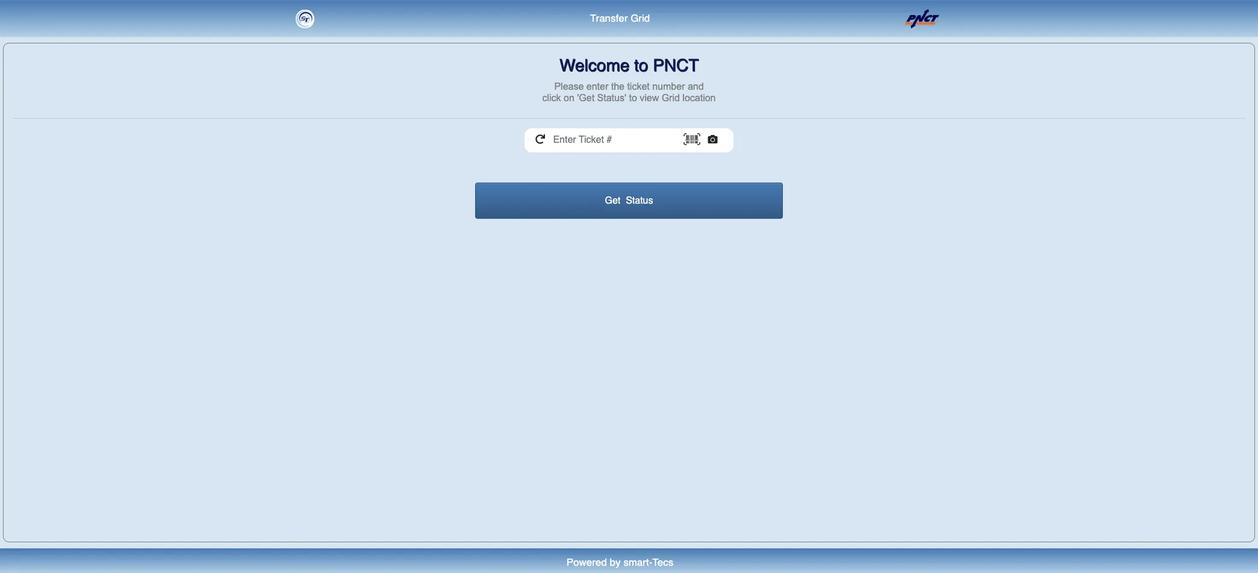Task type: locate. For each thing, give the bounding box(es) containing it.
Enter Ticket # text field
[[546, 129, 684, 151]]

1 vertical spatial to
[[629, 93, 637, 103]]

transfer
[[590, 12, 628, 24]]

grid right 'transfer'
[[631, 12, 650, 24]]

0 vertical spatial grid
[[631, 12, 650, 24]]

welcome to pnct
[[560, 56, 699, 75]]

and
[[688, 81, 704, 92]]

grid down the number
[[662, 93, 680, 103]]

status'
[[598, 93, 627, 103]]

by
[[610, 556, 621, 568]]

1 vertical spatial grid
[[662, 93, 680, 103]]

number
[[653, 81, 685, 92]]

to
[[634, 56, 648, 75], [629, 93, 637, 103]]

None button
[[475, 183, 784, 219]]

'get
[[577, 93, 595, 103]]

undo image
[[536, 135, 546, 144]]

smart tecs image
[[295, 9, 314, 28]]

click
[[543, 93, 561, 103]]

grid inside please enter the ticket number and click on 'get status' to view grid location
[[662, 93, 680, 103]]

view
[[640, 93, 659, 103]]

1 horizontal spatial grid
[[662, 93, 680, 103]]

to down ticket
[[629, 93, 637, 103]]

grid
[[631, 12, 650, 24], [662, 93, 680, 103]]

on
[[564, 93, 575, 103]]

camera image
[[708, 135, 718, 144]]

location
[[683, 93, 716, 103]]

to up ticket
[[634, 56, 648, 75]]

0 horizontal spatial grid
[[631, 12, 650, 24]]

transfer grid
[[590, 12, 650, 24]]

enter
[[587, 81, 609, 92]]



Task type: vqa. For each thing, say whether or not it's contained in the screenshot.
"view"
yes



Task type: describe. For each thing, give the bounding box(es) containing it.
the
[[611, 81, 625, 92]]

ticket
[[628, 81, 650, 92]]

please
[[555, 81, 584, 92]]

please enter the ticket number and click on 'get status' to view grid location
[[543, 81, 716, 103]]

pnct
[[653, 56, 699, 75]]

welcome
[[560, 56, 630, 75]]

0 vertical spatial to
[[634, 56, 648, 75]]

tecs
[[653, 556, 674, 568]]

powered by smart-tecs
[[567, 556, 674, 568]]

smart-
[[624, 556, 653, 568]]

to inside please enter the ticket number and click on 'get status' to view grid location
[[629, 93, 637, 103]]

pnct image
[[887, 9, 946, 28]]

powered
[[567, 556, 607, 568]]



